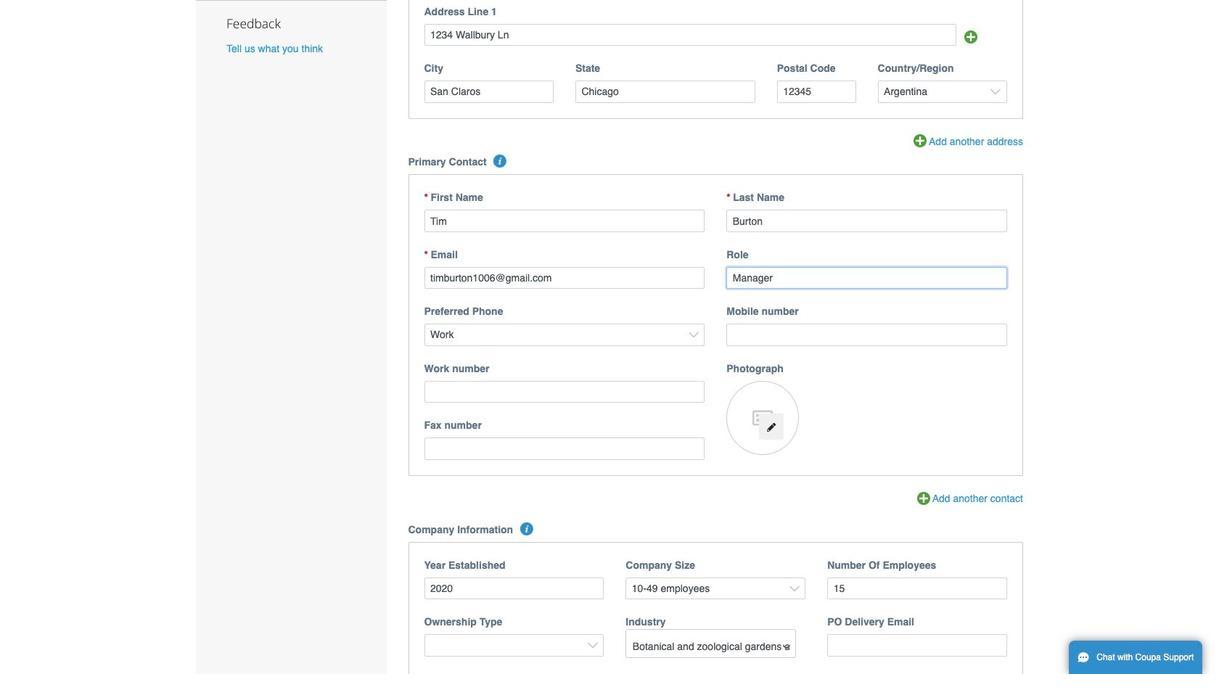 Task type: vqa. For each thing, say whether or not it's contained in the screenshot.
rightmost customer
no



Task type: locate. For each thing, give the bounding box(es) containing it.
additional information image
[[494, 155, 507, 168]]

Select an Option text field
[[627, 635, 795, 658]]

None text field
[[424, 81, 554, 103], [777, 81, 856, 103], [424, 267, 705, 289], [727, 324, 1008, 346], [424, 381, 705, 403], [424, 81, 554, 103], [777, 81, 856, 103], [424, 267, 705, 289], [727, 324, 1008, 346], [424, 381, 705, 403]]

add image
[[965, 31, 978, 44]]

change image image
[[767, 422, 777, 432]]

None text field
[[424, 24, 957, 46], [576, 81, 756, 103], [424, 210, 705, 232], [727, 210, 1008, 232], [727, 267, 1008, 289], [424, 438, 705, 460], [424, 578, 604, 600], [828, 578, 1008, 600], [828, 635, 1008, 657], [424, 24, 957, 46], [576, 81, 756, 103], [424, 210, 705, 232], [727, 210, 1008, 232], [727, 267, 1008, 289], [424, 438, 705, 460], [424, 578, 604, 600], [828, 578, 1008, 600], [828, 635, 1008, 657]]



Task type: describe. For each thing, give the bounding box(es) containing it.
photograph image
[[727, 381, 799, 455]]

additional information image
[[520, 523, 533, 536]]



